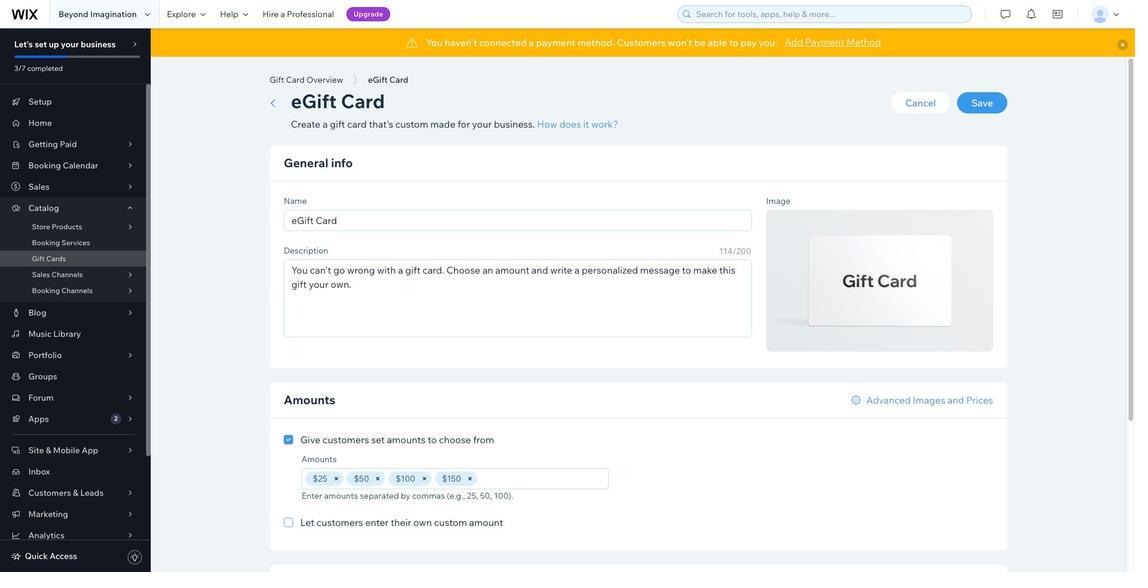 Task type: locate. For each thing, give the bounding box(es) containing it.
None text field
[[284, 260, 751, 337]]

None checkbox
[[284, 433, 494, 447], [284, 516, 503, 530], [284, 433, 494, 447], [284, 516, 503, 530]]

alert
[[151, 28, 1135, 57]]

sidebar element
[[0, 28, 151, 572]]

e.g., eGift Card field
[[288, 210, 748, 231]]

None field
[[481, 469, 605, 489]]



Task type: describe. For each thing, give the bounding box(es) containing it.
Search for tools, apps, help & more... field
[[692, 6, 968, 22]]



Task type: vqa. For each thing, say whether or not it's contained in the screenshot.
On
no



